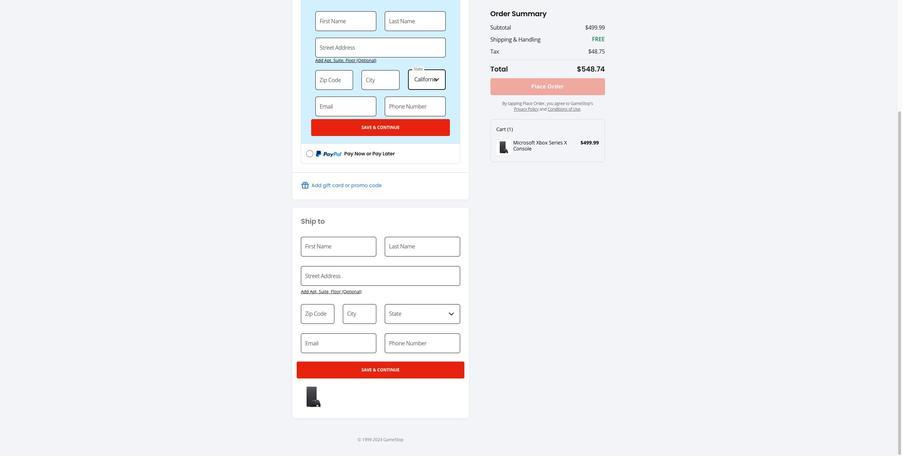 Task type: describe. For each thing, give the bounding box(es) containing it.
gift card image
[[301, 181, 309, 190]]



Task type: vqa. For each thing, say whether or not it's contained in the screenshot.
THE ENTER YOUR E-MAIL TEXT FIELD
no



Task type: locate. For each thing, give the bounding box(es) containing it.
tab list
[[301, 0, 460, 164]]

None telephone field
[[385, 97, 446, 116], [385, 333, 460, 353], [385, 97, 446, 116], [385, 333, 460, 353]]

None text field
[[315, 11, 376, 31], [385, 11, 446, 31], [315, 38, 446, 58], [315, 70, 353, 90], [362, 70, 400, 90], [301, 237, 376, 256], [385, 237, 460, 256], [343, 304, 376, 324], [315, 11, 376, 31], [385, 11, 446, 31], [315, 38, 446, 58], [315, 70, 353, 90], [362, 70, 400, 90], [301, 237, 376, 256], [385, 237, 460, 256], [343, 304, 376, 324]]

1 horizontal spatial microsoft xbox series x console image
[[496, 140, 511, 155]]

0 vertical spatial microsoft xbox series x console image
[[496, 140, 511, 155]]

None text field
[[301, 266, 460, 286], [301, 304, 334, 324], [301, 266, 460, 286], [301, 304, 334, 324]]

0 horizontal spatial microsoft xbox series x console image
[[301, 384, 326, 410]]

1 vertical spatial microsoft xbox series x console image
[[301, 384, 326, 410]]

None email field
[[315, 97, 376, 116], [301, 333, 376, 353], [315, 97, 376, 116], [301, 333, 376, 353]]

microsoft xbox series x console image
[[496, 140, 511, 155], [301, 384, 326, 410]]



